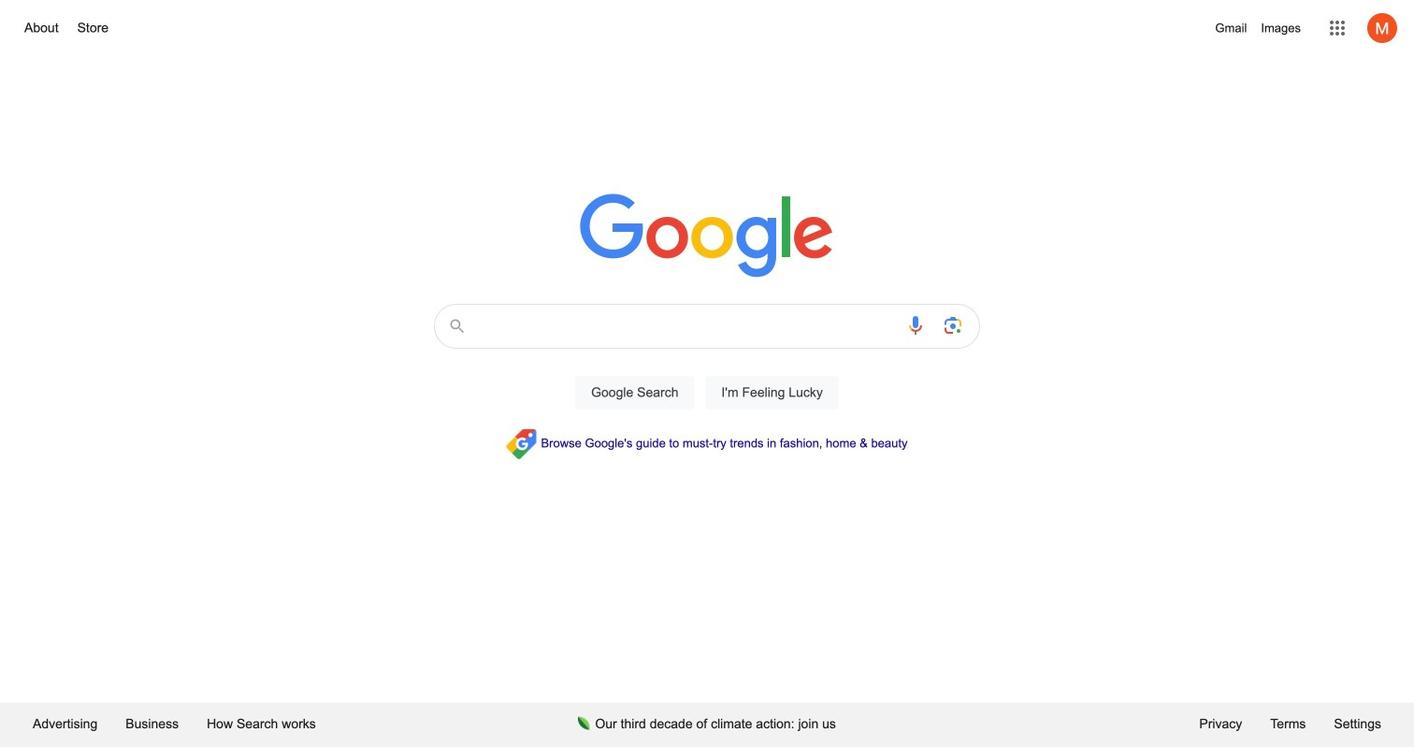 Task type: describe. For each thing, give the bounding box(es) containing it.
search by voice image
[[905, 314, 927, 337]]



Task type: vqa. For each thing, say whether or not it's contained in the screenshot.

no



Task type: locate. For each thing, give the bounding box(es) containing it.
None search field
[[19, 298, 1396, 431]]

google image
[[580, 194, 835, 280]]

search by image image
[[942, 314, 965, 337]]



